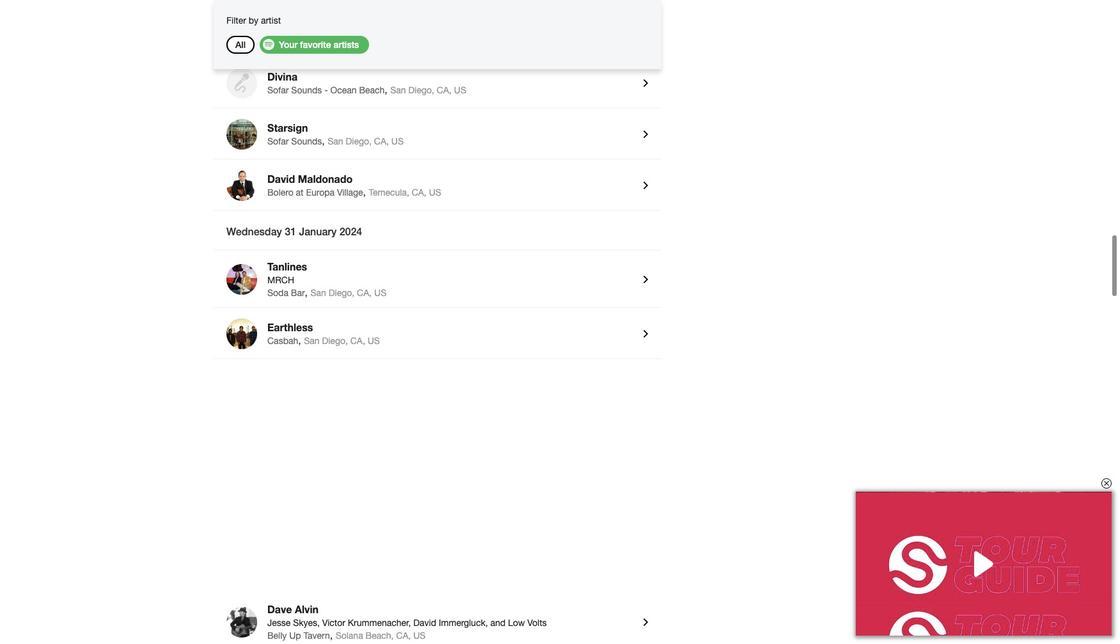 Task type: locate. For each thing, give the bounding box(es) containing it.
david inside dave alvin jesse skyes, victor krummenacher, david immergluck, and low volts belly up tavern , solana beach, ca, us
[[414, 618, 436, 628]]

us
[[454, 85, 466, 95], [391, 136, 404, 147], [429, 187, 441, 198], [374, 288, 387, 298], [368, 336, 380, 346], [414, 631, 426, 641]]

diego, right bar
[[329, 288, 355, 298]]

krummenacher,
[[348, 618, 411, 628]]

earthless casbah , san diego, ca, us
[[267, 321, 380, 346]]

sounds for starsign
[[291, 136, 322, 147]]

skyes,
[[293, 618, 320, 628]]

sofar inside starsign sofar sounds , san diego, ca, us
[[267, 136, 289, 147]]

divina sofar sounds - ocean beach , san diego, ca, us
[[267, 70, 466, 95]]

diego, inside earthless casbah , san diego, ca, us
[[322, 336, 348, 346]]

sounds down 'starsign'
[[291, 136, 322, 147]]

2 sofar from the top
[[267, 136, 289, 147]]

low
[[508, 618, 525, 628]]

diego, inside tanlines mrch soda bar , san diego, ca, us
[[329, 288, 355, 298]]

david up bolero
[[267, 173, 295, 185]]

, up maldonado
[[322, 135, 325, 147]]

1 sounds from the top
[[291, 85, 322, 95]]

1 vertical spatial sofar
[[267, 136, 289, 147]]

sofar inside divina sofar sounds - ocean beach , san diego, ca, us
[[267, 85, 289, 95]]

, down victor
[[330, 630, 333, 641]]

, right ocean
[[385, 84, 388, 95]]

david maldonado live image
[[227, 170, 257, 201]]

sounds left -
[[291, 85, 322, 95]]

alvin
[[295, 603, 319, 616]]

0 vertical spatial david
[[267, 173, 295, 185]]

sounds for divina
[[291, 85, 322, 95]]

1 vertical spatial david
[[414, 618, 436, 628]]

san
[[390, 85, 406, 95], [328, 136, 343, 147], [311, 288, 326, 298], [304, 336, 320, 346]]

david left immergluck,
[[414, 618, 436, 628]]

tanlines live image
[[227, 264, 257, 295]]

, left temecula,
[[363, 186, 366, 198]]

sofar down 'starsign'
[[267, 136, 289, 147]]

0 horizontal spatial david
[[267, 173, 295, 185]]

, inside david maldonado bolero at europa village , temecula, ca, us
[[363, 186, 366, 198]]

2 sounds from the top
[[291, 136, 322, 147]]

0 vertical spatial sofar
[[267, 85, 289, 95]]

san inside earthless casbah , san diego, ca, us
[[304, 336, 320, 346]]

your favorite artists button
[[260, 36, 369, 54]]

san inside tanlines mrch soda bar , san diego, ca, us
[[311, 288, 326, 298]]

ca, inside david maldonado bolero at europa village , temecula, ca, us
[[412, 187, 427, 198]]

temecula,
[[369, 187, 409, 198]]

diego, up david maldonado bolero at europa village , temecula, ca, us
[[346, 136, 372, 147]]

david maldonado bolero at europa village , temecula, ca, us
[[267, 173, 441, 198]]

1 sofar from the top
[[267, 85, 289, 95]]

favorite
[[300, 39, 331, 50]]

beach,
[[366, 631, 394, 641]]

sounds inside divina sofar sounds - ocean beach , san diego, ca, us
[[291, 85, 322, 95]]

all
[[235, 39, 246, 50]]

tanlines
[[267, 260, 307, 273]]

your favorite artists
[[279, 39, 359, 50]]

san up maldonado
[[328, 136, 343, 147]]

starsign link
[[267, 122, 634, 136]]

sofar down the divina
[[267, 85, 289, 95]]

ocean
[[331, 85, 357, 95]]

europa
[[306, 187, 335, 198]]

,
[[385, 84, 388, 95], [322, 135, 325, 147], [363, 186, 366, 198], [305, 287, 308, 298], [298, 335, 301, 346], [330, 630, 333, 641]]

david
[[267, 173, 295, 185], [414, 618, 436, 628]]

divina live image
[[227, 68, 257, 99]]

filter by artist
[[227, 15, 281, 26]]

us inside divina sofar sounds - ocean beach , san diego, ca, us
[[454, 85, 466, 95]]

1 vertical spatial sounds
[[291, 136, 322, 147]]

, down earthless
[[298, 335, 301, 346]]

0 vertical spatial sounds
[[291, 85, 322, 95]]

, inside dave alvin jesse skyes, victor krummenacher, david immergluck, and low volts belly up tavern , solana beach, ca, us
[[330, 630, 333, 641]]

divina
[[267, 70, 298, 83]]

sofar for divina
[[267, 85, 289, 95]]

sofar sounds - ocean beach link
[[267, 85, 385, 95]]

sofar
[[267, 85, 289, 95], [267, 136, 289, 147]]

1 horizontal spatial david
[[414, 618, 436, 628]]

, right soda
[[305, 287, 308, 298]]

diego,
[[409, 85, 434, 95], [346, 136, 372, 147], [329, 288, 355, 298], [322, 336, 348, 346]]

sounds
[[291, 85, 322, 95], [291, 136, 322, 147]]

jesse
[[267, 618, 291, 628]]

diego, down divina link
[[409, 85, 434, 95]]

up
[[289, 631, 301, 641]]

us inside david maldonado bolero at europa village , temecula, ca, us
[[429, 187, 441, 198]]

, inside divina sofar sounds - ocean beach , san diego, ca, us
[[385, 84, 388, 95]]

tanlines mrch soda bar , san diego, ca, us
[[267, 260, 387, 298]]

san down earthless
[[304, 336, 320, 346]]

at
[[296, 187, 304, 198]]

san right beach
[[390, 85, 406, 95]]

belly
[[267, 631, 287, 641]]

sounds inside starsign sofar sounds , san diego, ca, us
[[291, 136, 322, 147]]

diego, inside divina sofar sounds - ocean beach , san diego, ca, us
[[409, 85, 434, 95]]

earthless
[[267, 321, 313, 333]]

san right bar
[[311, 288, 326, 298]]

sofar sounds link
[[267, 136, 322, 147]]

ca,
[[437, 85, 452, 95], [374, 136, 389, 147], [412, 187, 427, 198], [357, 288, 372, 298], [350, 336, 365, 346], [396, 631, 411, 641]]

2024
[[340, 225, 362, 237]]

diego, right casbah
[[322, 336, 348, 346]]



Task type: vqa. For each thing, say whether or not it's contained in the screenshot.


Task type: describe. For each thing, give the bounding box(es) containing it.
starsign
[[267, 122, 308, 134]]

starsign live image
[[227, 119, 257, 150]]

tavern
[[304, 631, 330, 641]]

wednesday 31 january 2024
[[227, 225, 362, 237]]

victor
[[322, 618, 345, 628]]

dave alvin jesse skyes, victor krummenacher, david immergluck, and low volts belly up tavern , solana beach, ca, us
[[267, 603, 547, 641]]

beach
[[359, 85, 385, 95]]

artist
[[261, 15, 281, 26]]

earthless link
[[267, 321, 634, 335]]

village
[[337, 187, 363, 198]]

casbah
[[267, 336, 298, 346]]

dave alvin live image
[[227, 607, 257, 638]]

31
[[285, 225, 296, 237]]

divina link
[[267, 70, 634, 84]]

casbah link
[[267, 336, 298, 346]]

david inside david maldonado bolero at europa village , temecula, ca, us
[[267, 173, 295, 185]]

january
[[299, 225, 337, 237]]

mrch
[[267, 275, 294, 285]]

artists
[[334, 39, 359, 50]]

maldonado
[[298, 173, 353, 185]]

ca, inside divina sofar sounds - ocean beach , san diego, ca, us
[[437, 85, 452, 95]]

bolero
[[267, 187, 294, 198]]

diego, inside starsign sofar sounds , san diego, ca, us
[[346, 136, 372, 147]]

us inside starsign sofar sounds , san diego, ca, us
[[391, 136, 404, 147]]

bar
[[291, 288, 305, 298]]

david maldonado link
[[267, 173, 634, 187]]

by
[[249, 15, 259, 26]]

, inside earthless casbah , san diego, ca, us
[[298, 335, 301, 346]]

ca, inside tanlines mrch soda bar , san diego, ca, us
[[357, 288, 372, 298]]

soda
[[267, 288, 289, 298]]

-
[[325, 85, 328, 95]]

earthless live image
[[227, 319, 257, 349]]

san inside starsign sofar sounds , san diego, ca, us
[[328, 136, 343, 147]]

us inside earthless casbah , san diego, ca, us
[[368, 336, 380, 346]]

immergluck,
[[439, 618, 488, 628]]

your
[[279, 39, 298, 50]]

filter
[[227, 15, 246, 26]]

us inside dave alvin jesse skyes, victor krummenacher, david immergluck, and low volts belly up tavern , solana beach, ca, us
[[414, 631, 426, 641]]

and
[[491, 618, 506, 628]]

ca, inside starsign sofar sounds , san diego, ca, us
[[374, 136, 389, 147]]

all link
[[235, 39, 246, 50]]

starsign sofar sounds , san diego, ca, us
[[267, 122, 404, 147]]

dave
[[267, 603, 292, 616]]

wednesday
[[227, 225, 282, 237]]

soda bar link
[[267, 288, 305, 298]]

ca, inside earthless casbah , san diego, ca, us
[[350, 336, 365, 346]]

sofar for starsign
[[267, 136, 289, 147]]

, inside starsign sofar sounds , san diego, ca, us
[[322, 135, 325, 147]]

bolero at europa village link
[[267, 187, 363, 198]]

belly up tavern link
[[267, 631, 330, 641]]

san inside divina sofar sounds - ocean beach , san diego, ca, us
[[390, 85, 406, 95]]

volts
[[528, 618, 547, 628]]

us inside tanlines mrch soda bar , san diego, ca, us
[[374, 288, 387, 298]]

ca, inside dave alvin jesse skyes, victor krummenacher, david immergluck, and low volts belly up tavern , solana beach, ca, us
[[396, 631, 411, 641]]

, inside tanlines mrch soda bar , san diego, ca, us
[[305, 287, 308, 298]]

solana
[[336, 631, 363, 641]]



